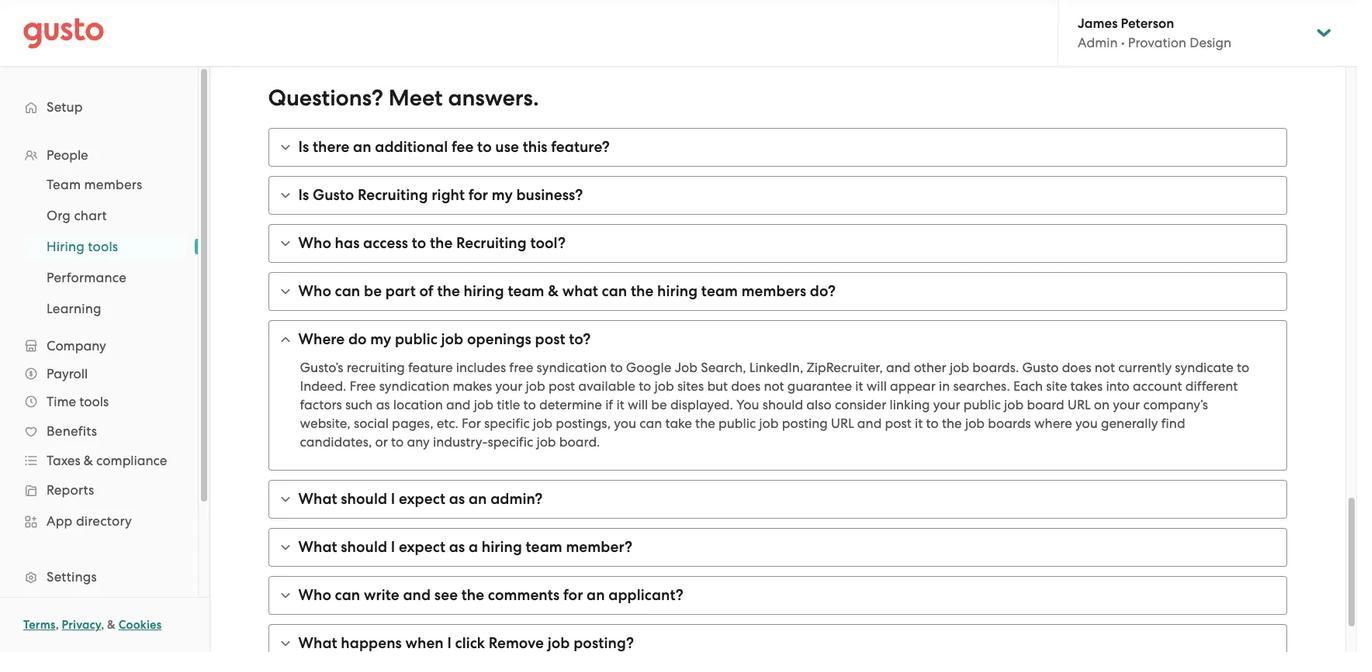 Task type: locate. For each thing, give the bounding box(es) containing it.
0 vertical spatial be
[[364, 283, 382, 301]]

2 i from the top
[[391, 539, 395, 557]]

should inside what should i expect as an admin? dropdown button
[[341, 491, 387, 508]]

1 vertical spatial gusto
[[1022, 360, 1059, 376]]

board
[[1027, 398, 1065, 413]]

0 horizontal spatial you
[[614, 416, 636, 432]]

tools down payroll dropdown button
[[79, 394, 109, 410]]

who up where
[[298, 283, 331, 301]]

2 what from the top
[[298, 539, 337, 557]]

is for is gusto recruiting right for my business?
[[298, 186, 309, 204]]

post down linking
[[885, 416, 912, 432]]

1 horizontal spatial be
[[651, 398, 667, 413]]

syndication down to?
[[537, 360, 607, 376]]

public up feature
[[395, 331, 438, 349]]

website,
[[300, 416, 351, 432]]

an down the member?
[[587, 587, 605, 605]]

taxes & compliance
[[47, 453, 167, 469]]

0 horizontal spatial recruiting
[[358, 186, 428, 204]]

is there an additional fee to use this feature?
[[298, 138, 610, 156]]

2 horizontal spatial an
[[587, 587, 605, 605]]

hiring inside dropdown button
[[482, 539, 522, 557]]

be up take at the bottom of the page
[[651, 398, 667, 413]]

james
[[1078, 16, 1118, 32]]

1 list from the top
[[0, 141, 198, 653]]

2 is from the top
[[298, 186, 309, 204]]

it
[[855, 379, 863, 394], [616, 398, 624, 413], [915, 416, 923, 432]]

who has access to the recruiting tool? button
[[269, 225, 1287, 262]]

2 vertical spatial who
[[298, 587, 331, 605]]

as left the a
[[449, 539, 465, 557]]

1 horizontal spatial not
[[1095, 360, 1115, 376]]

list
[[0, 141, 198, 653], [0, 169, 198, 324]]

team down tool?
[[508, 283, 544, 301]]

and left see
[[403, 587, 431, 605]]

tools up performance link
[[88, 239, 118, 255]]

does up takes
[[1062, 360, 1091, 376]]

i for an
[[391, 491, 395, 508]]

it right if
[[616, 398, 624, 413]]

job down the you
[[759, 416, 779, 432]]

2 vertical spatial it
[[915, 416, 923, 432]]

0 vertical spatial it
[[855, 379, 863, 394]]

2 horizontal spatial public
[[964, 398, 1001, 413]]

& left 'cookies' at the bottom
[[107, 618, 116, 632]]

tools
[[88, 239, 118, 255], [79, 394, 109, 410]]

should down or
[[341, 491, 387, 508]]

meet
[[389, 85, 443, 112]]

0 vertical spatial i
[[391, 491, 395, 508]]

to down google
[[639, 379, 651, 394]]

but
[[707, 379, 728, 394]]

setup
[[47, 99, 83, 115]]

2 vertical spatial &
[[107, 618, 116, 632]]

0 horizontal spatial for
[[468, 186, 488, 204]]

1 vertical spatial my
[[370, 331, 391, 349]]

& inside dropdown button
[[84, 453, 93, 469]]

terms link
[[23, 618, 56, 632]]

2 horizontal spatial it
[[915, 416, 923, 432]]

questions?
[[268, 85, 383, 112]]

2 horizontal spatial &
[[548, 283, 559, 301]]

can
[[335, 283, 360, 301], [602, 283, 627, 301], [640, 416, 662, 432], [335, 587, 360, 605]]

etc.
[[437, 416, 458, 432]]

2 vertical spatial post
[[885, 416, 912, 432]]

it down linking
[[915, 416, 923, 432]]

0 vertical spatial who
[[298, 235, 331, 252]]

1 vertical spatial tools
[[79, 394, 109, 410]]

should inside the what should i expect as a hiring team member? dropdown button
[[341, 539, 387, 557]]

1 vertical spatial will
[[628, 398, 648, 413]]

0 horizontal spatial syndication
[[379, 379, 449, 394]]

my right do at bottom
[[370, 331, 391, 349]]

syndication up location
[[379, 379, 449, 394]]

is for is there an additional fee to use this feature?
[[298, 138, 309, 156]]

0 horizontal spatial your
[[495, 379, 522, 394]]

additional
[[375, 138, 448, 156]]

recruiting left tool?
[[456, 235, 527, 252]]

1 vertical spatial expect
[[399, 539, 446, 557]]

social
[[354, 416, 389, 432]]

find
[[1161, 416, 1185, 432]]

& left the what
[[548, 283, 559, 301]]

syndicate
[[1175, 360, 1234, 376]]

gusto up each
[[1022, 360, 1059, 376]]

can inside dropdown button
[[335, 587, 360, 605]]

the down displayed.
[[695, 416, 715, 432]]

will right if
[[628, 398, 648, 413]]

of
[[419, 283, 434, 301]]

2 expect from the top
[[399, 539, 446, 557]]

can inside gusto's recruiting feature includes free syndication to google job search, linkedin, ziprecruiter, and other job boards. gusto does not currently syndicate to indeed. free syndication makes your job post available to job sites but does not guarantee it will appear in searches. each site takes into account different factors such as location and job title to determine if it will be displayed. you should also consider linking your public job board url on your company's website, social pages, etc. for specific job postings, you can take the public job posting url and post it to the job boards where you generally find candidates, or to any industry-specific job board.
[[640, 416, 662, 432]]

0 vertical spatial is
[[298, 138, 309, 156]]

1 horizontal spatial recruiting
[[456, 235, 527, 252]]

each
[[1013, 379, 1043, 394]]

posting
[[782, 416, 828, 432]]

1 vertical spatial for
[[563, 587, 583, 605]]

and up appear
[[886, 360, 911, 376]]

0 vertical spatial should
[[763, 398, 803, 413]]

expect down any
[[399, 491, 446, 508]]

who
[[298, 235, 331, 252], [298, 283, 331, 301], [298, 587, 331, 605]]

gusto's
[[300, 360, 343, 376]]

1 horizontal spatial syndication
[[537, 360, 607, 376]]

job down the makes
[[474, 398, 493, 413]]

0 horizontal spatial be
[[364, 283, 382, 301]]

1 vertical spatial &
[[84, 453, 93, 469]]

& right taxes
[[84, 453, 93, 469]]

tools inside dropdown button
[[79, 394, 109, 410]]

tools for hiring tools
[[88, 239, 118, 255]]

your up generally at right
[[1113, 398, 1140, 413]]

public down the you
[[719, 416, 756, 432]]

& inside dropdown button
[[548, 283, 559, 301]]

to
[[477, 138, 492, 156], [412, 235, 426, 252], [610, 360, 623, 376], [1237, 360, 1250, 376], [639, 379, 651, 394], [523, 398, 536, 413], [926, 416, 939, 432], [391, 435, 404, 450]]

0 horizontal spatial not
[[764, 379, 784, 394]]

2 horizontal spatial your
[[1113, 398, 1140, 413]]

1 horizontal spatial will
[[867, 379, 887, 394]]

team up comments
[[526, 539, 562, 557]]

0 horizontal spatial it
[[616, 398, 624, 413]]

public
[[395, 331, 438, 349], [964, 398, 1001, 413], [719, 416, 756, 432]]

1 horizontal spatial members
[[742, 283, 806, 301]]

and up etc.
[[446, 398, 471, 413]]

will up the consider
[[867, 379, 887, 394]]

0 vertical spatial for
[[468, 186, 488, 204]]

1 vertical spatial who
[[298, 283, 331, 301]]

0 vertical spatial will
[[867, 379, 887, 394]]

2 who from the top
[[298, 283, 331, 301]]

1 vertical spatial be
[[651, 398, 667, 413]]

can left the write
[[335, 587, 360, 605]]

can right the what
[[602, 283, 627, 301]]

1 vertical spatial what
[[298, 539, 337, 557]]

1 what from the top
[[298, 491, 337, 508]]

and
[[886, 360, 911, 376], [446, 398, 471, 413], [857, 416, 882, 432], [403, 587, 431, 605]]

feature?
[[551, 138, 610, 156]]

not down linkedin,
[[764, 379, 784, 394]]

hiring up openings
[[464, 283, 504, 301]]

currently
[[1118, 360, 1172, 376]]

public inside dropdown button
[[395, 331, 438, 349]]

0 vertical spatial not
[[1095, 360, 1115, 376]]

you down on
[[1075, 416, 1098, 432]]

1 who from the top
[[298, 235, 331, 252]]

part
[[385, 283, 416, 301]]

1 horizontal spatial my
[[492, 186, 513, 204]]

can left take at the bottom of the page
[[640, 416, 662, 432]]

be left part
[[364, 283, 382, 301]]

boards
[[988, 416, 1031, 432]]

2 vertical spatial should
[[341, 539, 387, 557]]

who left the write
[[298, 587, 331, 605]]

0 vertical spatial public
[[395, 331, 438, 349]]

expect for a
[[399, 539, 446, 557]]

0 vertical spatial members
[[84, 177, 142, 192]]

recruiting up access
[[358, 186, 428, 204]]

determine
[[539, 398, 602, 413]]

0 horizontal spatial members
[[84, 177, 142, 192]]

,
[[56, 618, 59, 632], [101, 618, 104, 632]]

into
[[1106, 379, 1130, 394]]

1 horizontal spatial your
[[933, 398, 960, 413]]

who inside dropdown button
[[298, 283, 331, 301]]

1 vertical spatial i
[[391, 539, 395, 557]]

to up different
[[1237, 360, 1250, 376]]

includes
[[456, 360, 506, 376]]

1 vertical spatial members
[[742, 283, 806, 301]]

privacy
[[62, 618, 101, 632]]

compliance
[[96, 453, 167, 469]]

industry-
[[433, 435, 488, 450]]

learning
[[47, 301, 101, 317]]

the right of
[[437, 283, 460, 301]]

post up determine
[[549, 379, 575, 394]]

0 horizontal spatial public
[[395, 331, 438, 349]]

privacy link
[[62, 618, 101, 632]]

0 horizontal spatial ,
[[56, 618, 59, 632]]

syndication
[[537, 360, 607, 376], [379, 379, 449, 394]]

can down 'has'
[[335, 283, 360, 301]]

team
[[508, 283, 544, 301], [701, 283, 738, 301], [526, 539, 562, 557]]

members down who has access to the recruiting tool? dropdown button in the top of the page
[[742, 283, 806, 301]]

account
[[1133, 379, 1182, 394]]

not up into on the right
[[1095, 360, 1115, 376]]

an left admin?
[[469, 491, 487, 508]]

1 horizontal spatial you
[[1075, 416, 1098, 432]]

1 vertical spatial is
[[298, 186, 309, 204]]

as up what should i expect as a hiring team member?
[[449, 491, 465, 508]]

0 vertical spatial gusto
[[313, 186, 354, 204]]

org chart
[[47, 208, 107, 223]]

i
[[391, 491, 395, 508], [391, 539, 395, 557]]

this
[[523, 138, 547, 156]]

0 vertical spatial recruiting
[[358, 186, 428, 204]]

for right comments
[[563, 587, 583, 605]]

1 horizontal spatial for
[[563, 587, 583, 605]]

&
[[548, 283, 559, 301], [84, 453, 93, 469], [107, 618, 116, 632]]

who has access to the recruiting tool?
[[298, 235, 566, 252]]

does up the you
[[731, 379, 761, 394]]

different
[[1186, 379, 1238, 394]]

2 list from the top
[[0, 169, 198, 324]]

provation
[[1128, 35, 1187, 50]]

it up the consider
[[855, 379, 863, 394]]

cookies
[[119, 618, 162, 632]]

expect down what should i expect as an admin?
[[399, 539, 446, 557]]

url down takes
[[1068, 398, 1091, 413]]

business?
[[516, 186, 583, 204]]

0 vertical spatial expect
[[399, 491, 446, 508]]

benefits
[[47, 424, 97, 439]]

terms , privacy , & cookies
[[23, 618, 162, 632]]

0 vertical spatial what
[[298, 491, 337, 508]]

2 vertical spatial as
[[449, 539, 465, 557]]

, left 'privacy' link
[[56, 618, 59, 632]]

to down linking
[[926, 416, 939, 432]]

public down "searches."
[[964, 398, 1001, 413]]

gusto down there
[[313, 186, 354, 204]]

1 vertical spatial as
[[449, 491, 465, 508]]

what should i expect as a hiring team member?
[[298, 539, 632, 557]]

0 horizontal spatial &
[[84, 453, 93, 469]]

your down in
[[933, 398, 960, 413]]

applicant?
[[609, 587, 683, 605]]

will
[[867, 379, 887, 394], [628, 398, 648, 413]]

2 vertical spatial public
[[719, 416, 756, 432]]

the right the what
[[631, 283, 654, 301]]

1 vertical spatial does
[[731, 379, 761, 394]]

your up title
[[495, 379, 522, 394]]

url down the consider
[[831, 416, 854, 432]]

2 you from the left
[[1075, 416, 1098, 432]]

should for what should i expect as an admin?
[[341, 491, 387, 508]]

job down determine
[[533, 416, 553, 432]]

the right see
[[462, 587, 484, 605]]

there
[[313, 138, 350, 156]]

performance
[[47, 270, 127, 286]]

member?
[[566, 539, 632, 557]]

0 horizontal spatial gusto
[[313, 186, 354, 204]]

3 who from the top
[[298, 587, 331, 605]]

1 vertical spatial not
[[764, 379, 784, 394]]

app directory
[[47, 514, 132, 529]]

in
[[939, 379, 950, 394]]

post inside where do my public job openings post to? dropdown button
[[535, 331, 565, 349]]

right
[[432, 186, 465, 204]]

0 horizontal spatial url
[[831, 416, 854, 432]]

1 horizontal spatial public
[[719, 416, 756, 432]]

and inside dropdown button
[[403, 587, 431, 605]]

payroll
[[47, 366, 88, 382]]

team inside dropdown button
[[526, 539, 562, 557]]

1 vertical spatial should
[[341, 491, 387, 508]]

hiring right the a
[[482, 539, 522, 557]]

0 vertical spatial &
[[548, 283, 559, 301]]

0 vertical spatial url
[[1068, 398, 1091, 413]]

, left 'cookies' at the bottom
[[101, 618, 104, 632]]

1 vertical spatial an
[[469, 491, 487, 508]]

0 vertical spatial specific
[[484, 416, 530, 432]]

hiring tools link
[[28, 233, 182, 261]]

is gusto recruiting right for my business? button
[[269, 177, 1287, 214]]

1 vertical spatial url
[[831, 416, 854, 432]]

post left to?
[[535, 331, 565, 349]]

1 vertical spatial recruiting
[[456, 235, 527, 252]]

an right there
[[353, 138, 371, 156]]

be
[[364, 283, 382, 301], [651, 398, 667, 413]]

1 vertical spatial public
[[964, 398, 1001, 413]]

2 , from the left
[[101, 618, 104, 632]]

to up "available"
[[610, 360, 623, 376]]

members up org chart link
[[84, 177, 142, 192]]

other
[[914, 360, 947, 376]]

1 is from the top
[[298, 138, 309, 156]]

for
[[468, 186, 488, 204], [563, 587, 583, 605]]

who left 'has'
[[298, 235, 331, 252]]

takes
[[1070, 379, 1103, 394]]

your
[[495, 379, 522, 394], [933, 398, 960, 413], [1113, 398, 1140, 413]]

1 expect from the top
[[399, 491, 446, 508]]

what
[[298, 491, 337, 508], [298, 539, 337, 557]]

job up feature
[[441, 331, 463, 349]]

gusto navigation element
[[0, 67, 198, 653]]

0 vertical spatial tools
[[88, 239, 118, 255]]

what for what should i expect as a hiring team member?
[[298, 539, 337, 557]]

1 i from the top
[[391, 491, 395, 508]]

0 vertical spatial post
[[535, 331, 565, 349]]

1 horizontal spatial gusto
[[1022, 360, 1059, 376]]

1 horizontal spatial does
[[1062, 360, 1091, 376]]

should up posting
[[763, 398, 803, 413]]

1 vertical spatial syndication
[[379, 379, 449, 394]]

for right 'right'
[[468, 186, 488, 204]]

appear
[[890, 379, 936, 394]]

0 vertical spatial my
[[492, 186, 513, 204]]

list containing people
[[0, 141, 198, 653]]

0 vertical spatial an
[[353, 138, 371, 156]]

1 horizontal spatial ,
[[101, 618, 104, 632]]

you down "available"
[[614, 416, 636, 432]]

should up the write
[[341, 539, 387, 557]]

as up social on the bottom left of page
[[376, 398, 390, 413]]

my left 'business?'
[[492, 186, 513, 204]]

people
[[47, 147, 88, 163]]

org
[[47, 208, 71, 223]]

1 , from the left
[[56, 618, 59, 632]]

app directory link
[[16, 508, 182, 535]]

0 vertical spatial as
[[376, 398, 390, 413]]

team for &
[[508, 283, 544, 301]]

search,
[[701, 360, 746, 376]]



Task type: describe. For each thing, give the bounding box(es) containing it.
take
[[665, 416, 692, 432]]

guarantee
[[788, 379, 852, 394]]

1 vertical spatial it
[[616, 398, 624, 413]]

to right fee
[[477, 138, 492, 156]]

i for a
[[391, 539, 395, 557]]

job up in
[[950, 360, 969, 376]]

the down in
[[942, 416, 962, 432]]

site
[[1046, 379, 1067, 394]]

org chart link
[[28, 202, 182, 230]]

reports link
[[16, 476, 182, 504]]

job down google
[[655, 379, 674, 394]]

do
[[348, 331, 367, 349]]

gusto's recruiting feature includes free syndication to google job search, linkedin, ziprecruiter, and other job boards. gusto does not currently syndicate to indeed. free syndication makes your job post available to job sites but does not guarantee it will appear in searches. each site takes into account different factors such as location and job title to determine if it will be displayed. you should also consider linking your public job board url on your company's website, social pages, etc. for specific job postings, you can take the public job posting url and post it to the job boards where you generally find candidates, or to any industry-specific job board.
[[300, 360, 1250, 450]]

1 horizontal spatial an
[[469, 491, 487, 508]]

1 vertical spatial specific
[[488, 435, 533, 450]]

settings
[[47, 570, 97, 585]]

time tools
[[47, 394, 109, 410]]

what for what should i expect as an admin?
[[298, 491, 337, 508]]

to right title
[[523, 398, 536, 413]]

fee
[[452, 138, 474, 156]]

write
[[364, 587, 399, 605]]

who for who can write and see the comments for an applicant?
[[298, 587, 331, 605]]

0 vertical spatial syndication
[[537, 360, 607, 376]]

home image
[[23, 17, 104, 48]]

settings link
[[16, 563, 182, 591]]

company's
[[1143, 398, 1208, 413]]

is there an additional fee to use this feature? button
[[269, 129, 1287, 166]]

1 horizontal spatial it
[[855, 379, 863, 394]]

people button
[[16, 141, 182, 169]]

cookies button
[[119, 616, 162, 635]]

hiring up "job"
[[657, 283, 698, 301]]

where do my public job openings post to? button
[[269, 321, 1287, 359]]

recruiting inside "is gusto recruiting right for my business?" dropdown button
[[358, 186, 428, 204]]

time tools button
[[16, 388, 182, 416]]

location
[[393, 398, 443, 413]]

free
[[509, 360, 533, 376]]

tool?
[[530, 235, 566, 252]]

job up boards
[[1004, 398, 1024, 413]]

job left boards
[[965, 416, 985, 432]]

the down is gusto recruiting right for my business?
[[430, 235, 453, 252]]

company
[[47, 338, 106, 354]]

admin?
[[491, 491, 543, 508]]

do?
[[810, 283, 836, 301]]

see
[[434, 587, 458, 605]]

0 horizontal spatial does
[[731, 379, 761, 394]]

job down free
[[526, 379, 545, 394]]

who can write and see the comments for an applicant?
[[298, 587, 683, 605]]

or
[[375, 435, 388, 450]]

hiring for member?
[[482, 539, 522, 557]]

who can be part of the hiring team & what can the hiring team members do? button
[[269, 273, 1287, 311]]

board.
[[559, 435, 600, 450]]

what should i expect as a hiring team member? button
[[269, 529, 1287, 567]]

team members
[[47, 177, 142, 192]]

to right access
[[412, 235, 426, 252]]

free
[[350, 379, 376, 394]]

members inside gusto navigation "element"
[[84, 177, 142, 192]]

should for what should i expect as a hiring team member?
[[341, 539, 387, 557]]

members inside dropdown button
[[742, 283, 806, 301]]

0 vertical spatial does
[[1062, 360, 1091, 376]]

learning link
[[28, 295, 182, 323]]

hiring for &
[[464, 283, 504, 301]]

team for member?
[[526, 539, 562, 557]]

available
[[578, 379, 635, 394]]

access
[[363, 235, 408, 252]]

1 vertical spatial post
[[549, 379, 575, 394]]

who can be part of the hiring team & what can the hiring team members do?
[[298, 283, 836, 301]]

as inside gusto's recruiting feature includes free syndication to google job search, linkedin, ziprecruiter, and other job boards. gusto does not currently syndicate to indeed. free syndication makes your job post available to job sites but does not guarantee it will appear in searches. each site takes into account different factors such as location and job title to determine if it will be displayed. you should also consider linking your public job board url on your company's website, social pages, etc. for specific job postings, you can take the public job posting url and post it to the job boards where you generally find candidates, or to any industry-specific job board.
[[376, 398, 390, 413]]

design
[[1190, 35, 1232, 50]]

recruiting inside who has access to the recruiting tool? dropdown button
[[456, 235, 527, 252]]

benefits link
[[16, 417, 182, 445]]

where do my public job openings post to?
[[298, 331, 591, 349]]

linking
[[890, 398, 930, 413]]

1 you from the left
[[614, 416, 636, 432]]

consider
[[835, 398, 886, 413]]

company button
[[16, 332, 182, 360]]

hiring
[[47, 239, 85, 255]]

should inside gusto's recruiting feature includes free syndication to google job search, linkedin, ziprecruiter, and other job boards. gusto does not currently syndicate to indeed. free syndication makes your job post available to job sites but does not guarantee it will appear in searches. each site takes into account different factors such as location and job title to determine if it will be displayed. you should also consider linking your public job board url on your company's website, social pages, etc. for specific job postings, you can take the public job posting url and post it to the job boards where you generally find candidates, or to any industry-specific job board.
[[763, 398, 803, 413]]

any
[[407, 435, 430, 450]]

google
[[626, 360, 671, 376]]

who for who has access to the recruiting tool?
[[298, 235, 331, 252]]

team members link
[[28, 171, 182, 199]]

feature
[[408, 360, 453, 376]]

2 vertical spatial an
[[587, 587, 605, 605]]

also
[[807, 398, 832, 413]]

comments
[[488, 587, 560, 605]]

gusto inside gusto's recruiting feature includes free syndication to google job search, linkedin, ziprecruiter, and other job boards. gusto does not currently syndicate to indeed. free syndication makes your job post available to job sites but does not guarantee it will appear in searches. each site takes into account different factors such as location and job title to determine if it will be displayed. you should also consider linking your public job board url on your company's website, social pages, etc. for specific job postings, you can take the public job posting url and post it to the job boards where you generally find candidates, or to any industry-specific job board.
[[1022, 360, 1059, 376]]

1 horizontal spatial &
[[107, 618, 116, 632]]

if
[[605, 398, 613, 413]]

performance link
[[28, 264, 182, 292]]

to?
[[569, 331, 591, 349]]

reports
[[47, 483, 94, 498]]

who can write and see the comments for an applicant? button
[[269, 578, 1287, 615]]

0 horizontal spatial will
[[628, 398, 648, 413]]

1 horizontal spatial url
[[1068, 398, 1091, 413]]

as for an
[[449, 491, 465, 508]]

job
[[675, 360, 698, 376]]

displayed.
[[670, 398, 733, 413]]

expect for an
[[399, 491, 446, 508]]

gusto inside dropdown button
[[313, 186, 354, 204]]

be inside gusto's recruiting feature includes free syndication to google job search, linkedin, ziprecruiter, and other job boards. gusto does not currently syndicate to indeed. free syndication makes your job post available to job sites but does not guarantee it will appear in searches. each site takes into account different factors such as location and job title to determine if it will be displayed. you should also consider linking your public job board url on your company's website, social pages, etc. for specific job postings, you can take the public job posting url and post it to the job boards where you generally find candidates, or to any industry-specific job board.
[[651, 398, 667, 413]]

you
[[736, 398, 759, 413]]

a
[[469, 539, 478, 557]]

0 horizontal spatial an
[[353, 138, 371, 156]]

chart
[[74, 208, 107, 223]]

list containing team members
[[0, 169, 198, 324]]

where
[[1034, 416, 1072, 432]]

0 horizontal spatial my
[[370, 331, 391, 349]]

who for who can be part of the hiring team & what can the hiring team members do?
[[298, 283, 331, 301]]

peterson
[[1121, 16, 1174, 32]]

job inside dropdown button
[[441, 331, 463, 349]]

team
[[47, 177, 81, 192]]

answers.
[[448, 85, 539, 112]]

setup link
[[16, 93, 182, 121]]

to right or
[[391, 435, 404, 450]]

and down the consider
[[857, 416, 882, 432]]

job left board.
[[537, 435, 556, 450]]

app
[[47, 514, 73, 529]]

be inside who can be part of the hiring team & what can the hiring team members do? dropdown button
[[364, 283, 382, 301]]

terms
[[23, 618, 56, 632]]

tools for time tools
[[79, 394, 109, 410]]

searches.
[[953, 379, 1010, 394]]

pages,
[[392, 416, 433, 432]]

factors
[[300, 398, 342, 413]]

what
[[562, 283, 598, 301]]

admin
[[1078, 35, 1118, 50]]

as for a
[[449, 539, 465, 557]]

is gusto recruiting right for my business?
[[298, 186, 583, 204]]

payroll button
[[16, 360, 182, 388]]

team down who has access to the recruiting tool? dropdown button in the top of the page
[[701, 283, 738, 301]]

recruiting
[[347, 360, 405, 376]]



Task type: vqa. For each thing, say whether or not it's contained in the screenshot.
middle Your
yes



